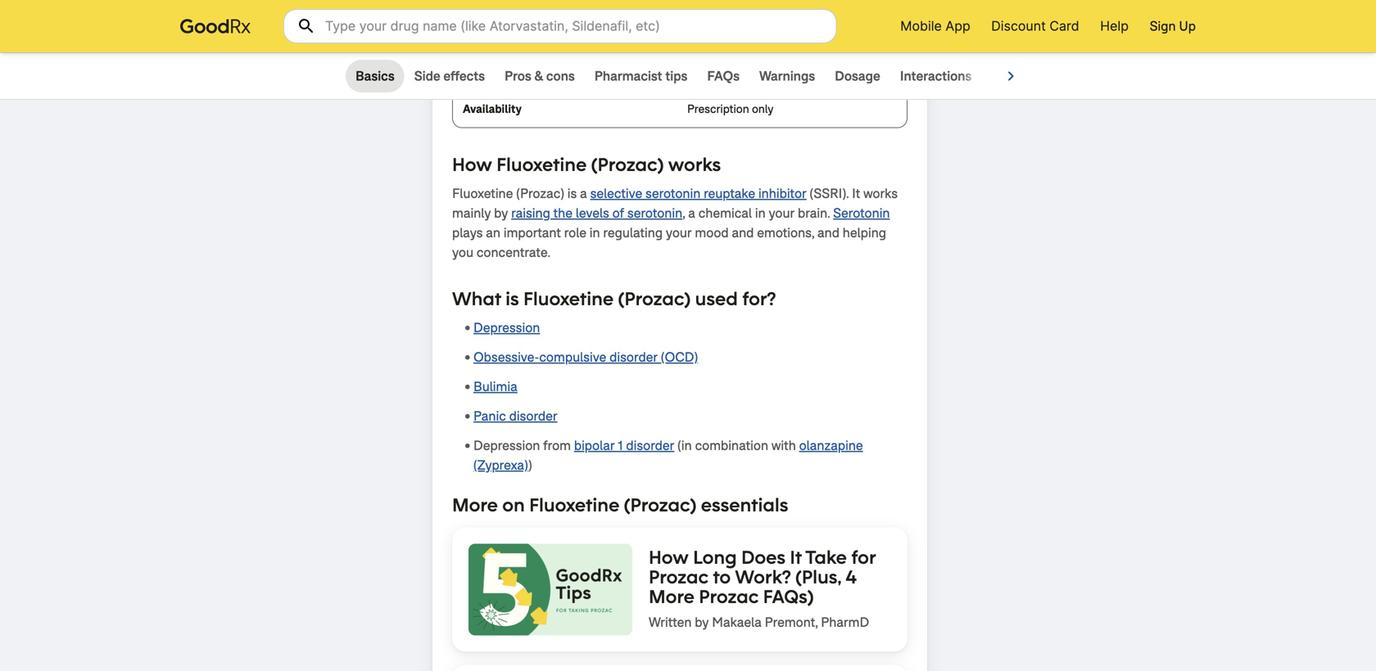 Task type: describe. For each thing, give the bounding box(es) containing it.
side
[[414, 68, 441, 85]]

used
[[695, 287, 738, 310]]

bulimia link
[[474, 378, 518, 396]]

bipolar
[[574, 437, 615, 455]]

for?
[[742, 287, 776, 310]]

pharmacist
[[595, 68, 662, 85]]

0 horizontal spatial your
[[666, 224, 692, 242]]

not
[[687, 28, 706, 43]]

combination
[[695, 437, 769, 455]]

of
[[613, 205, 624, 222]]

0 vertical spatial more
[[452, 493, 498, 517]]

basics link
[[346, 60, 404, 93]]

faqs)
[[763, 585, 814, 609]]

panic
[[474, 408, 506, 425]]

reuptake
[[704, 185, 755, 202]]

1 and from the left
[[732, 224, 754, 242]]

0 vertical spatial serotonin
[[646, 185, 701, 202]]

sign up
[[1150, 18, 1196, 35]]

fluoxetine up 'raising'
[[497, 152, 587, 176]]

lower-cost generic available
[[687, 65, 834, 80]]

0 horizontal spatial a
[[580, 185, 587, 202]]

(prozac) down olanzapine (zyprexa) link
[[624, 493, 697, 517]]

depression for depression
[[474, 320, 540, 337]]

olanzapine (zyprexa) link
[[474, 437, 863, 474]]

1 horizontal spatial your
[[769, 205, 795, 222]]

prescription only
[[687, 102, 774, 117]]

cost
[[722, 65, 744, 80]]

what is fluoxetine (prozac) used for?
[[452, 287, 776, 310]]

status
[[507, 65, 542, 80]]

2 and from the left
[[818, 224, 840, 242]]

premont,
[[765, 614, 818, 632]]

(plus,
[[796, 565, 841, 589]]

side effects link
[[404, 60, 495, 93]]

with
[[772, 437, 796, 455]]

discount card
[[992, 18, 1080, 34]]

raising
[[511, 205, 550, 222]]

more inside the how long does it take for prozac to work? (plus, 4 more prozac faqs) written by makaela premont, pharmd
[[649, 585, 695, 609]]

selective
[[590, 185, 642, 202]]

app
[[946, 18, 971, 34]]

discount
[[992, 18, 1046, 34]]

generic status
[[463, 65, 542, 80]]

controlled substance classification
[[463, 28, 653, 43]]

interactions link
[[890, 60, 982, 93]]

cost
[[992, 68, 1020, 85]]

take
[[806, 546, 847, 569]]

pros
[[505, 68, 532, 85]]

pros & cons link
[[495, 60, 585, 93]]

plays
[[452, 224, 483, 242]]

pharmacist tips
[[595, 68, 688, 85]]

serotonin link
[[833, 205, 890, 222]]

side effects
[[414, 68, 485, 85]]

serotonin inside 'raising the levels of serotonin , a chemical in your brain. serotonin plays an important role in regulating your mood and emotions, and helping you concentrate.'
[[627, 205, 683, 222]]

Search bar text field
[[283, 9, 837, 43]]

essentials
[[701, 493, 788, 517]]

role
[[564, 224, 587, 242]]

primary site navigation
[[880, 0, 1212, 52]]

(prozac) up 'raising'
[[516, 185, 564, 202]]

(ocd)
[[661, 349, 698, 366]]

inhibitor
[[759, 185, 807, 202]]

prozac up makaela
[[699, 585, 759, 609]]

helping
[[843, 224, 886, 242]]

mobile
[[901, 18, 942, 34]]

dosage
[[835, 68, 880, 85]]

does
[[741, 546, 786, 569]]

emotions,
[[757, 224, 815, 242]]

mobile app
[[901, 18, 971, 34]]

only
[[752, 102, 774, 117]]

pharmacist tips link
[[585, 60, 697, 93]]

help
[[1100, 18, 1129, 34]]

obsessive-compulsive disorder (ocd)
[[474, 349, 698, 366]]

0 vertical spatial works
[[668, 152, 721, 176]]

prozac: pharmacy tips prozac image
[[469, 544, 632, 636]]

panic disorder
[[474, 408, 558, 425]]

chevron_right
[[1001, 66, 1021, 86]]

important
[[504, 224, 561, 242]]

1
[[618, 437, 623, 455]]

mainly
[[452, 205, 491, 222]]

works inside (ssri). it works mainly by
[[864, 185, 898, 202]]

depression from bipolar 1 disorder (in combination with
[[474, 437, 799, 455]]

mood
[[695, 224, 729, 242]]

faqs
[[707, 68, 740, 85]]

sign up button
[[1150, 16, 1196, 36]]

makaela
[[712, 614, 762, 632]]

lower-
[[687, 65, 722, 80]]

mobile app link
[[901, 16, 971, 36]]

pharmd
[[821, 614, 869, 632]]



Task type: locate. For each thing, give the bounding box(es) containing it.
raising the levels of serotonin , a chemical in your brain. serotonin plays an important role in regulating your mood and emotions, and helping you concentrate.
[[452, 205, 890, 261]]

2 depression from the top
[[474, 437, 540, 455]]

serotonin up the ,
[[646, 185, 701, 202]]

it left take
[[790, 546, 802, 569]]

a
[[709, 28, 715, 43], [580, 185, 587, 202], [688, 205, 695, 222]]

how long does it take for prozac to work? (plus, 4 more prozac faqs) written by makaela premont, pharmd
[[649, 546, 876, 632]]

how for how long does it take for prozac to work? (plus, 4 more prozac faqs) written by makaela premont, pharmd
[[649, 546, 689, 569]]

dialog
[[0, 0, 1376, 672]]

warnings link
[[750, 60, 825, 93]]

interactions
[[900, 68, 972, 85]]

1 vertical spatial a
[[580, 185, 587, 202]]

a inside 'raising the levels of serotonin , a chemical in your brain. serotonin plays an important role in regulating your mood and emotions, and helping you concentrate.'
[[688, 205, 695, 222]]

is up the
[[568, 185, 577, 202]]

work?
[[735, 565, 791, 589]]

available
[[788, 65, 834, 80]]

depression
[[474, 320, 540, 337], [474, 437, 540, 455]]

classification
[[580, 28, 653, 43]]

serotonin
[[646, 185, 701, 202], [627, 205, 683, 222]]

serotonin
[[833, 205, 890, 222]]

1 vertical spatial depression
[[474, 437, 540, 455]]

generic
[[463, 65, 504, 80]]

fluoxetine
[[497, 152, 587, 176], [452, 185, 513, 202], [524, 287, 614, 310], [529, 493, 620, 517]]

depression link
[[474, 320, 540, 337]]

in down inhibitor
[[755, 205, 766, 222]]

(in
[[678, 437, 692, 455]]

works up serotonin 'link' on the top
[[864, 185, 898, 202]]

how fluoxetine (prozac) works
[[452, 152, 721, 176]]

concentrate.
[[477, 244, 551, 261]]

is up 'depression' link
[[506, 287, 519, 310]]

is
[[568, 185, 577, 202], [506, 287, 519, 310]]

by inside (ssri). it works mainly by
[[494, 205, 508, 222]]

prescription
[[687, 102, 749, 117]]

1 vertical spatial more
[[649, 585, 695, 609]]

your
[[769, 205, 795, 222], [666, 224, 692, 242]]

1 vertical spatial disorder
[[509, 408, 558, 425]]

how inside the how long does it take for prozac to work? (plus, 4 more prozac faqs) written by makaela premont, pharmd
[[649, 546, 689, 569]]

2 vertical spatial disorder
[[626, 437, 675, 455]]

more up 'written'
[[649, 585, 695, 609]]

obsessive-compulsive disorder (ocd) link
[[474, 349, 698, 366]]

0 horizontal spatial in
[[590, 224, 600, 242]]

0 horizontal spatial is
[[506, 287, 519, 310]]

you
[[452, 244, 474, 261]]

panic disorder link
[[474, 408, 558, 425]]

1 vertical spatial is
[[506, 287, 519, 310]]

discount card link
[[992, 16, 1080, 36]]

0 vertical spatial is
[[568, 185, 577, 202]]

1 vertical spatial serotonin
[[627, 205, 683, 222]]

1 depression from the top
[[474, 320, 540, 337]]

1 horizontal spatial and
[[818, 224, 840, 242]]

prozac left to
[[649, 565, 709, 589]]

a right the ,
[[688, 205, 695, 222]]

tips
[[665, 68, 688, 85]]

0 vertical spatial how
[[452, 152, 492, 176]]

1 horizontal spatial works
[[864, 185, 898, 202]]

selective serotonin reuptake inhibitor link
[[590, 185, 807, 202]]

works up selective serotonin reuptake inhibitor link
[[668, 152, 721, 176]]

1 horizontal spatial is
[[568, 185, 577, 202]]

written
[[649, 614, 692, 632]]

1 vertical spatial works
[[864, 185, 898, 202]]

by
[[494, 205, 508, 222], [695, 614, 709, 632]]

brain.
[[798, 205, 830, 222]]

it inside (ssri). it works mainly by
[[852, 185, 860, 202]]

1 horizontal spatial it
[[852, 185, 860, 202]]

sign
[[1150, 18, 1176, 35]]

2 horizontal spatial a
[[709, 28, 715, 43]]

depression up obsessive-
[[474, 320, 540, 337]]

0 vertical spatial in
[[755, 205, 766, 222]]

it inside the how long does it take for prozac to work? (plus, 4 more prozac faqs) written by makaela premont, pharmd
[[790, 546, 802, 569]]

serotonin up regulating in the top left of the page
[[627, 205, 683, 222]]

fluoxetine up mainly
[[452, 185, 513, 202]]

by right 'written'
[[695, 614, 709, 632]]

up
[[1179, 18, 1196, 35]]

an
[[486, 224, 501, 242]]

warnings
[[759, 68, 815, 85]]

your down the ,
[[666, 224, 692, 242]]

a up levels
[[580, 185, 587, 202]]

chemical
[[699, 205, 752, 222]]

how up mainly
[[452, 152, 492, 176]]

and
[[732, 224, 754, 242], [818, 224, 840, 242]]

by inside the how long does it take for prozac to work? (plus, 4 more prozac faqs) written by makaela premont, pharmd
[[695, 614, 709, 632]]

0 horizontal spatial it
[[790, 546, 802, 569]]

0 horizontal spatial and
[[732, 224, 754, 242]]

from
[[543, 437, 571, 455]]

by up an
[[494, 205, 508, 222]]

Drug price search field
[[283, 9, 837, 43]]

1 horizontal spatial how
[[649, 546, 689, 569]]

fluoxetine up the compulsive
[[524, 287, 614, 310]]

1 vertical spatial by
[[695, 614, 709, 632]]

more left on
[[452, 493, 498, 517]]

how for how fluoxetine (prozac) works
[[452, 152, 492, 176]]

0 vertical spatial a
[[709, 28, 715, 43]]

pros & cons
[[505, 68, 575, 85]]

(prozac) left used
[[618, 287, 691, 310]]

medication
[[773, 28, 830, 43]]

a right not
[[709, 28, 715, 43]]

goodrx logo image
[[180, 17, 251, 36]]

how left 'long'
[[649, 546, 689, 569]]

0 vertical spatial depression
[[474, 320, 540, 337]]

1 vertical spatial in
[[590, 224, 600, 242]]

,
[[683, 205, 685, 222]]

1 horizontal spatial by
[[695, 614, 709, 632]]

obsessive-
[[474, 349, 539, 366]]

0 horizontal spatial how
[[452, 152, 492, 176]]

(prozac) up fluoxetine (prozac) is a selective serotonin reuptake inhibitor
[[591, 152, 664, 176]]

it up serotonin 'link' on the top
[[852, 185, 860, 202]]

controlled
[[718, 28, 770, 43]]

0 vertical spatial your
[[769, 205, 795, 222]]

bulimia
[[474, 378, 518, 396]]

faqs link
[[697, 60, 750, 93]]

disorder left (ocd)
[[610, 349, 658, 366]]

cons
[[546, 68, 575, 85]]

basics
[[356, 68, 395, 85]]

fluoxetine down )
[[529, 493, 620, 517]]

help link
[[1100, 16, 1129, 36]]

compulsive
[[539, 349, 606, 366]]

(ssri). it works mainly by
[[452, 185, 898, 222]]

depression up (zyprexa) on the bottom of page
[[474, 437, 540, 455]]

depression for depression from bipolar 1 disorder (in combination with
[[474, 437, 540, 455]]

1 vertical spatial your
[[666, 224, 692, 242]]

0 horizontal spatial works
[[668, 152, 721, 176]]

1 vertical spatial it
[[790, 546, 802, 569]]

your down inhibitor
[[769, 205, 795, 222]]

1 horizontal spatial in
[[755, 205, 766, 222]]

1 vertical spatial how
[[649, 546, 689, 569]]

2 vertical spatial a
[[688, 205, 695, 222]]

to
[[713, 565, 731, 589]]

cost link
[[982, 60, 1030, 93]]

and down chemical at the top of page
[[732, 224, 754, 242]]

olanzapine
[[799, 437, 863, 455]]

)
[[528, 457, 532, 474]]

(zyprexa)
[[474, 457, 528, 474]]

1 horizontal spatial more
[[649, 585, 695, 609]]

disorder up from
[[509, 408, 558, 425]]

levels
[[576, 205, 609, 222]]

0 vertical spatial by
[[494, 205, 508, 222]]

not a controlled medication
[[687, 28, 830, 43]]

bipolar 1 disorder link
[[574, 437, 675, 455]]

0 horizontal spatial more
[[452, 493, 498, 517]]

1 horizontal spatial a
[[688, 205, 695, 222]]

card
[[1050, 18, 1080, 34]]

disorder right 1
[[626, 437, 675, 455]]

controlled
[[463, 28, 519, 43]]

0 vertical spatial it
[[852, 185, 860, 202]]

on
[[502, 493, 525, 517]]

what
[[452, 287, 501, 310]]

0 vertical spatial disorder
[[610, 349, 658, 366]]

in right role
[[590, 224, 600, 242]]

&
[[535, 68, 543, 85]]

0 horizontal spatial by
[[494, 205, 508, 222]]

(ssri).
[[810, 185, 849, 202]]

raising the levels of serotonin link
[[511, 205, 683, 222]]

olanzapine (zyprexa)
[[474, 437, 863, 474]]

4
[[846, 565, 857, 589]]

and down brain.
[[818, 224, 840, 242]]



Task type: vqa. For each thing, say whether or not it's contained in the screenshot.
Basics link
yes



